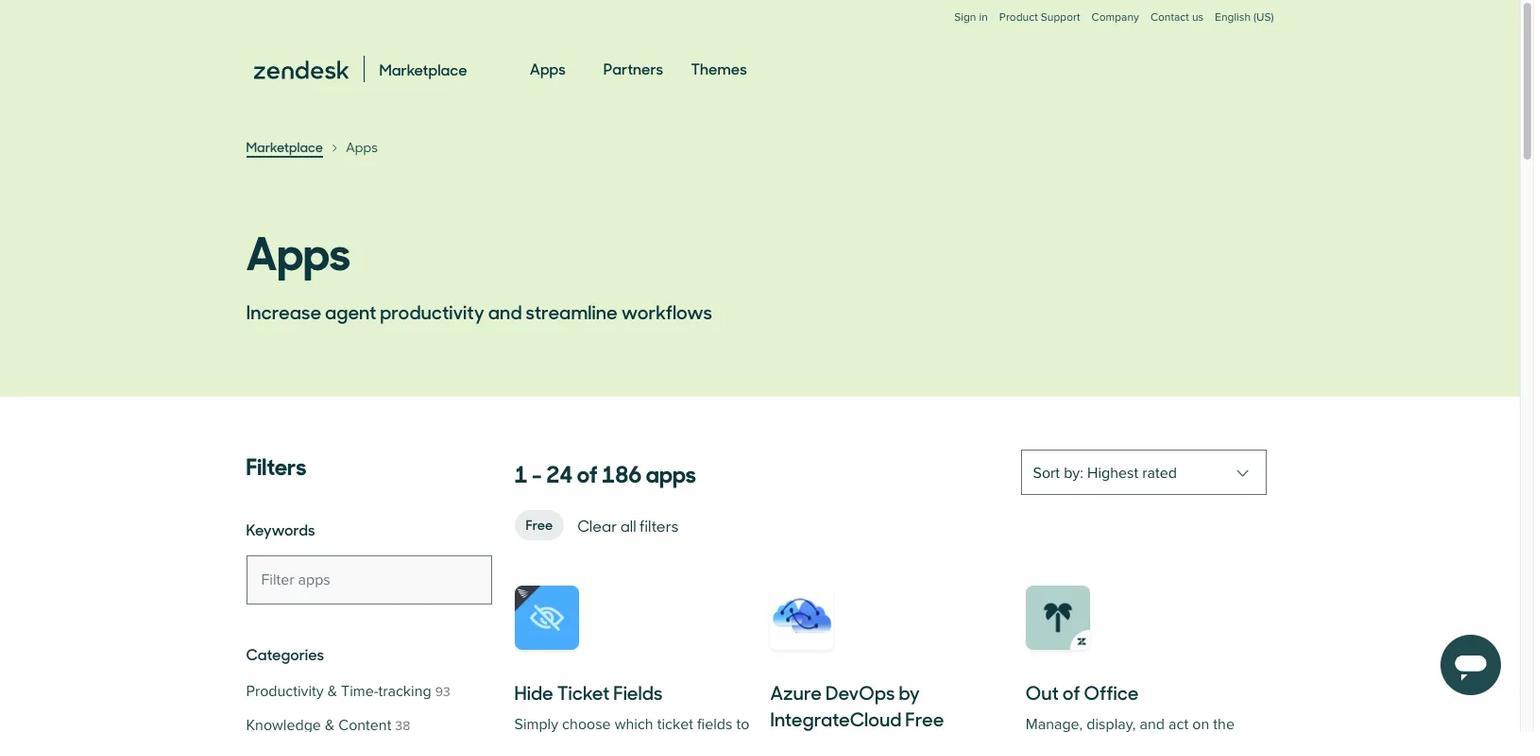 Task type: locate. For each thing, give the bounding box(es) containing it.
apps
[[646, 455, 696, 489]]

Filter apps search field
[[246, 555, 492, 605]]

contact us link
[[1150, 10, 1204, 25]]

themes
[[691, 58, 747, 78]]

free down -
[[526, 515, 553, 534]]

free right devops on the bottom right of page
[[905, 705, 944, 732]]

categories
[[246, 643, 324, 664]]

1 vertical spatial free
[[905, 705, 944, 732]]

2 vertical spatial apps
[[246, 216, 351, 282]]

productivity
[[246, 682, 324, 701]]

1 vertical spatial of
[[1063, 678, 1080, 706]]

-
[[532, 455, 542, 489]]

hide
[[514, 678, 553, 706]]

time-
[[341, 682, 378, 701]]

and
[[488, 298, 522, 325]]

tracking
[[378, 682, 431, 701]]

product support link
[[999, 10, 1080, 25]]

azure devops by integratecloud free
[[770, 678, 944, 732]]

azure devops by integratecloud free link
[[770, 586, 1011, 732]]

of
[[577, 455, 598, 489], [1063, 678, 1080, 706]]

0 vertical spatial of
[[577, 455, 598, 489]]

partners
[[603, 58, 663, 78]]

english
[[1215, 10, 1251, 25]]

of right the 24
[[577, 455, 598, 489]]

marketplace link
[[246, 137, 323, 158]]

apps left partners
[[530, 58, 566, 78]]

24
[[546, 455, 573, 489]]

all
[[620, 515, 636, 536]]

apps
[[530, 58, 566, 78], [346, 138, 378, 156], [246, 216, 351, 282]]

1 horizontal spatial of
[[1063, 678, 1080, 706]]

None search field
[[246, 555, 492, 605]]

free
[[526, 515, 553, 534], [905, 705, 944, 732]]

hide ticket fields link
[[514, 586, 755, 732]]

1 horizontal spatial free
[[905, 705, 944, 732]]

themes link
[[691, 42, 747, 96]]

contact us
[[1150, 10, 1204, 25]]

apps link
[[530, 42, 566, 96]]

apps up increase on the top left of page
[[246, 216, 351, 282]]

1 vertical spatial apps
[[346, 138, 378, 156]]

0 vertical spatial free
[[526, 515, 553, 534]]

partners link
[[603, 42, 663, 96]]

zendesk image
[[254, 61, 348, 79]]

agent
[[325, 298, 376, 325]]

productivity
[[380, 298, 484, 325]]

of right out
[[1063, 678, 1080, 706]]

productivity & time-tracking 93
[[246, 682, 450, 701]]

93
[[435, 684, 450, 700]]

apps right marketplace
[[346, 138, 378, 156]]

1 - 24 of 186 apps
[[514, 455, 696, 489]]

office
[[1084, 678, 1139, 706]]

0 vertical spatial apps
[[530, 58, 566, 78]]

company
[[1092, 10, 1139, 25]]

clear all filters
[[577, 515, 679, 536]]

clear
[[577, 515, 617, 536]]

0 horizontal spatial free
[[526, 515, 553, 534]]

increase
[[246, 298, 321, 325]]

sign
[[954, 10, 976, 25]]



Task type: vqa. For each thing, say whether or not it's contained in the screenshot.
the middle The Zendesk
no



Task type: describe. For each thing, give the bounding box(es) containing it.
1
[[514, 455, 528, 489]]

of inside out of office link
[[1063, 678, 1080, 706]]

clear all filters button
[[576, 512, 681, 538]]

hide ticket fields
[[514, 678, 663, 706]]

increase agent productivity and streamline workflows
[[246, 298, 712, 325]]

support
[[1041, 10, 1080, 25]]

keywords
[[246, 519, 315, 539]]

us
[[1192, 10, 1204, 25]]

out of office
[[1026, 678, 1139, 706]]

workflows
[[621, 298, 712, 325]]

186
[[602, 455, 642, 489]]

marketplace
[[246, 137, 323, 156]]

product support
[[999, 10, 1080, 25]]

fields
[[613, 678, 663, 706]]

out
[[1026, 678, 1059, 706]]

filters
[[246, 448, 307, 482]]

product
[[999, 10, 1038, 25]]

company link
[[1092, 10, 1139, 43]]

english (us)
[[1215, 10, 1274, 25]]

by
[[899, 678, 920, 706]]

contact
[[1150, 10, 1189, 25]]

global-navigation-secondary element
[[246, 0, 1274, 43]]

0 horizontal spatial of
[[577, 455, 598, 489]]

out of office link
[[1026, 586, 1266, 732]]

free inside azure devops by integratecloud free
[[905, 705, 944, 732]]

in
[[979, 10, 988, 25]]

azure
[[770, 678, 822, 706]]

streamline
[[526, 298, 618, 325]]

integratecloud
[[770, 705, 902, 732]]

ticket
[[557, 678, 610, 706]]

english (us) link
[[1215, 10, 1274, 43]]

sign in
[[954, 10, 988, 25]]

&
[[327, 682, 337, 701]]

sign in link
[[954, 10, 988, 25]]

devops
[[825, 678, 895, 706]]

filters
[[639, 515, 679, 536]]

(us)
[[1254, 10, 1274, 25]]



